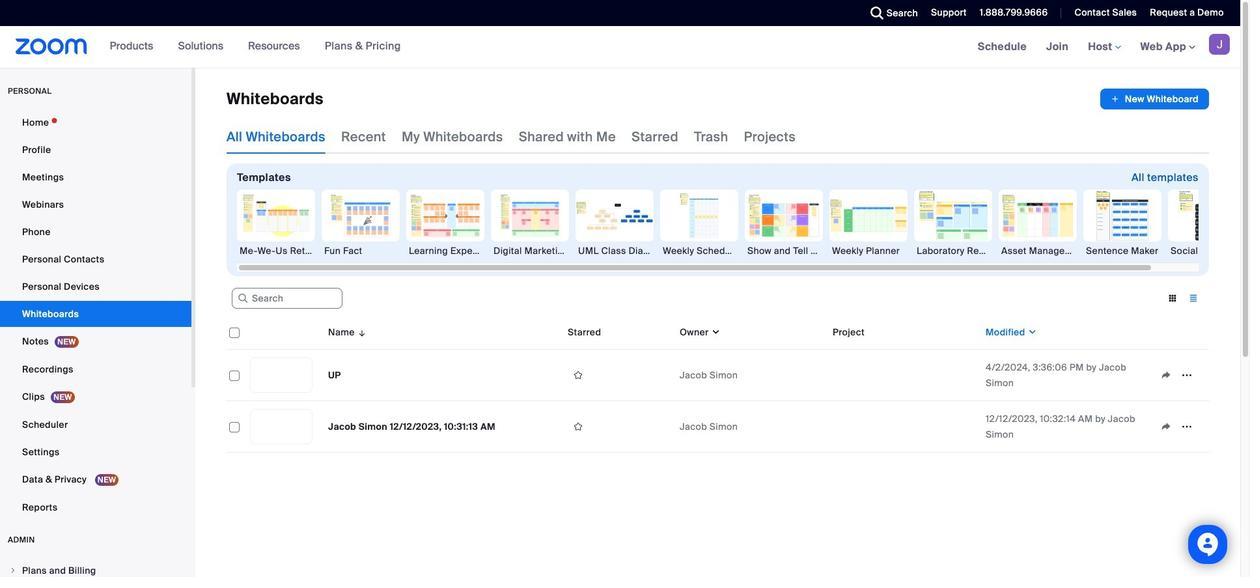 Task type: locate. For each thing, give the bounding box(es) containing it.
learning experience canvas element
[[406, 244, 485, 257]]

cell for more options for jacob simon 12/12/2023, 10:31:13 am image
[[828, 424, 981, 429]]

digital marketing canvas element
[[491, 244, 569, 257]]

banner
[[0, 26, 1241, 68]]

weekly schedule element
[[661, 244, 739, 257]]

asset management element
[[999, 244, 1077, 257]]

tabs of all whiteboard page tab list
[[227, 120, 796, 154]]

1 cell from the top
[[828, 350, 981, 401]]

menu item
[[0, 558, 192, 577]]

personal menu menu
[[0, 109, 192, 522]]

2 share image from the top
[[1156, 421, 1177, 433]]

2 cell from the top
[[828, 424, 981, 429]]

down image
[[1026, 326, 1038, 339]]

share image
[[1156, 369, 1177, 381], [1156, 421, 1177, 433]]

application
[[1101, 89, 1210, 109], [227, 315, 1219, 462], [1156, 365, 1204, 385], [1156, 417, 1204, 436]]

share image down more options for up icon
[[1156, 421, 1177, 433]]

share image up more options for jacob simon 12/12/2023, 10:31:13 am image
[[1156, 369, 1177, 381]]

cell
[[828, 350, 981, 401], [828, 424, 981, 429]]

zoom logo image
[[16, 38, 87, 55]]

more options for up image
[[1177, 369, 1198, 381]]

meetings navigation
[[968, 26, 1241, 68]]

product information navigation
[[100, 26, 411, 68]]

1 vertical spatial cell
[[828, 424, 981, 429]]

Search text field
[[232, 288, 343, 309]]

right image
[[9, 567, 17, 575]]

thumbnail of jacob simon 12/12/2023, 10:31:13 am image
[[251, 410, 312, 444]]

grid mode, not selected image
[[1163, 292, 1184, 304]]

1 vertical spatial share image
[[1156, 421, 1177, 433]]

add image
[[1111, 92, 1120, 106]]

1 share image from the top
[[1156, 369, 1177, 381]]

up element
[[328, 369, 341, 381]]

0 vertical spatial cell
[[828, 350, 981, 401]]

0 vertical spatial share image
[[1156, 369, 1177, 381]]



Task type: vqa. For each thing, say whether or not it's contained in the screenshot.
down image
yes



Task type: describe. For each thing, give the bounding box(es) containing it.
jacob simon 12/12/2023, 10:31:13 am element
[[328, 421, 496, 433]]

sentence maker element
[[1084, 244, 1162, 257]]

thumbnail of up image
[[251, 358, 312, 392]]

me-we-us retrospective element
[[237, 244, 315, 257]]

weekly planner element
[[830, 244, 908, 257]]

click to star the whiteboard up image
[[568, 369, 589, 381]]

more options for jacob simon 12/12/2023, 10:31:13 am image
[[1177, 421, 1198, 433]]

list mode, selected image
[[1184, 292, 1204, 304]]

uml class diagram element
[[576, 244, 654, 257]]

share image for more options for up icon
[[1156, 369, 1177, 381]]

share image for more options for jacob simon 12/12/2023, 10:31:13 am image
[[1156, 421, 1177, 433]]

social emotional learning element
[[1169, 244, 1247, 257]]

show and tell with a twist element
[[745, 244, 823, 257]]

cell for more options for up icon
[[828, 350, 981, 401]]

click to star the whiteboard jacob simon 12/12/2023, 10:31:13 am image
[[568, 421, 589, 433]]

profile picture image
[[1210, 34, 1230, 55]]

fun fact element
[[322, 244, 400, 257]]

laboratory report element
[[915, 244, 993, 257]]

arrow down image
[[355, 324, 367, 340]]



